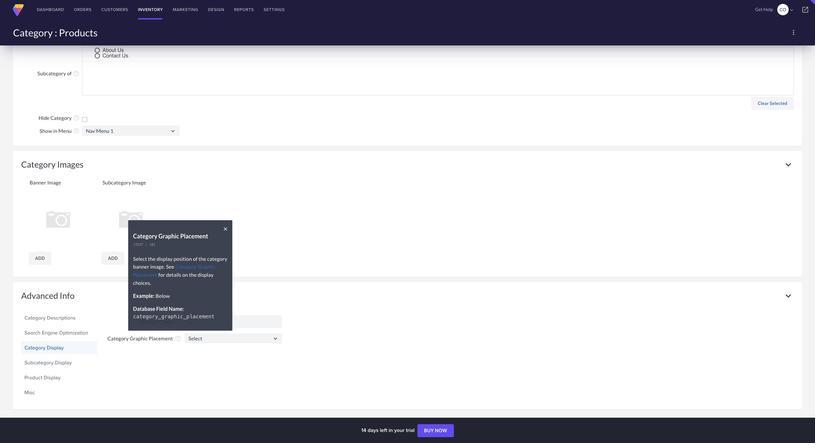 Task type: locate. For each thing, give the bounding box(es) containing it.
info
[[60, 291, 75, 301]]

product display
[[24, 374, 61, 382]]

0 horizontal spatial the
[[148, 256, 156, 262]]

display down search engine optimization
[[47, 344, 64, 352]]

1 horizontal spatial graphic
[[158, 233, 179, 240]]

2 expand_more from the top
[[783, 291, 794, 302]]

1 horizontal spatial add
[[108, 256, 118, 261]]

for
[[158, 272, 165, 278]]

None text field
[[82, 126, 180, 136], [184, 334, 282, 344], [82, 126, 180, 136], [184, 334, 282, 344]]

field
[[156, 306, 168, 312]]

display down database
[[141, 319, 158, 325]]

2 vertical spatial subcategory
[[24, 359, 54, 367]]

us for about us
[[118, 47, 124, 53]]

add link
[[29, 252, 51, 265], [102, 252, 124, 265]]

1 vertical spatial placement
[[133, 272, 157, 279]]

in
[[53, 128, 57, 134], [389, 427, 393, 435]]

placement down display order help_outline on the bottom left
[[149, 336, 173, 342]]

:
[[55, 27, 57, 38], [145, 243, 147, 247]]

subcategory
[[37, 70, 66, 76], [102, 179, 131, 186], [24, 359, 54, 367]]

help_outline for subcategory of help_outline
[[73, 70, 80, 77]]

in right show at the top of the page
[[53, 128, 57, 134]]

database
[[133, 306, 155, 312]]

display up see
[[157, 256, 173, 262]]

search engine optimization
[[24, 329, 88, 337]]

help_outline for * id help_outline 136
[[73, 8, 80, 14]]


[[789, 7, 795, 13]]

settings
[[264, 7, 285, 13]]

2 add link from the left
[[102, 252, 124, 265]]

2 add from the left
[[108, 256, 118, 261]]

help_outline inside display order help_outline
[[175, 319, 182, 326]]

0 vertical spatial of
[[67, 70, 72, 76]]

category inside category name help_outline
[[36, 23, 57, 29]]

0 vertical spatial :
[[55, 27, 57, 38]]

1 horizontal spatial of
[[193, 256, 198, 262]]

1 expand_more from the top
[[783, 159, 794, 170]]

subcategory for subcategory of help_outline
[[37, 70, 66, 76]]

1 add from the left
[[35, 256, 45, 261]]

2 horizontal spatial the
[[199, 256, 206, 262]]

1 vertical spatial expand_more
[[783, 291, 794, 302]]

contact
[[102, 53, 120, 59]]

1 horizontal spatial display
[[198, 272, 214, 278]]

1 vertical spatial of
[[193, 256, 198, 262]]

1 vertical spatial :
[[145, 243, 147, 247]]

: inside category graphic placement [text : 10]
[[145, 243, 147, 247]]

graphic down display order help_outline on the bottom left
[[130, 336, 148, 342]]

0 horizontal spatial add
[[35, 256, 45, 261]]

the up image. at the left of the page
[[148, 256, 156, 262]]

show in menu help_outline
[[40, 128, 80, 134]]


[[170, 128, 176, 135], [272, 336, 279, 342]]

see
[[166, 264, 174, 270]]

category
[[36, 23, 57, 29], [13, 27, 53, 38], [50, 115, 72, 121], [21, 159, 56, 170], [133, 233, 157, 240], [175, 264, 196, 271], [24, 314, 46, 322], [107, 336, 129, 342], [24, 344, 46, 352]]

the
[[148, 256, 156, 262], [199, 256, 206, 262], [189, 272, 197, 278]]

category graphic placement
[[133, 264, 216, 279], [107, 336, 173, 342]]

0 vertical spatial placement
[[180, 233, 208, 240]]

image for subcategory image
[[132, 179, 146, 186]]

category
[[207, 256, 227, 262]]

expand_more for advanced info
[[783, 291, 794, 302]]

subcategory for subcategory image
[[102, 179, 131, 186]]

misc
[[24, 389, 35, 397]]

display down 'category display' link
[[55, 359, 72, 367]]

subcategory for subcategory display
[[24, 359, 54, 367]]

display down the subcategory display
[[44, 374, 61, 382]]

subcategory inside subcategory of help_outline
[[37, 70, 66, 76]]

help_outline
[[73, 8, 80, 14], [73, 23, 80, 29], [73, 70, 80, 77], [73, 115, 80, 121], [73, 128, 80, 134], [175, 319, 182, 326], [175, 336, 182, 342]]

of
[[67, 70, 72, 76], [193, 256, 198, 262]]

menu
[[58, 128, 72, 134]]

help_outline inside hide category help_outline
[[73, 115, 80, 121]]

14 days left in your trial
[[361, 427, 416, 435]]

display inside for details on the display choices.
[[198, 272, 214, 278]]

of inside select the display position of the category banner image. see
[[193, 256, 198, 262]]

1 horizontal spatial in
[[389, 427, 393, 435]]

days
[[368, 427, 379, 435]]

1 vertical spatial 
[[272, 336, 279, 342]]

10]
[[149, 243, 156, 247]]

1 add link from the left
[[29, 252, 51, 265]]

images
[[57, 159, 83, 170]]

display order help_outline
[[141, 319, 182, 326]]

buy
[[424, 429, 434, 434]]

image
[[47, 179, 61, 186], [132, 179, 146, 186]]

display
[[157, 256, 173, 262], [198, 272, 214, 278]]

graphic up position
[[158, 233, 179, 240]]

marketing
[[173, 7, 198, 13]]

None text field
[[184, 316, 282, 328]]

0 vertical spatial 
[[170, 128, 176, 135]]

1 vertical spatial display
[[198, 272, 214, 278]]

add for subcategory
[[108, 256, 118, 261]]

0 vertical spatial graphic
[[158, 233, 179, 240]]

help_outline for hide category help_outline
[[73, 115, 80, 121]]

category name help_outline
[[35, 23, 80, 29]]

the left category
[[199, 256, 206, 262]]

placement inside category graphic placement [text : 10]
[[180, 233, 208, 240]]

clear selected link
[[751, 97, 794, 110]]

0 vertical spatial in
[[53, 128, 57, 134]]

category graphic placement [text : 10]
[[133, 233, 208, 247]]

: left name
[[55, 27, 57, 38]]

placement up position
[[180, 233, 208, 240]]

1 horizontal spatial 
[[272, 336, 279, 342]]

0 horizontal spatial 
[[170, 128, 176, 135]]

1 horizontal spatial add link
[[102, 252, 124, 265]]

*
[[63, 8, 65, 14]]

help_outline inside category name help_outline
[[73, 23, 80, 29]]

subcategory display link
[[24, 358, 94, 369]]

2 horizontal spatial graphic
[[198, 264, 216, 271]]

display
[[141, 319, 158, 325], [47, 344, 64, 352], [55, 359, 72, 367], [44, 374, 61, 382]]

help_outline inside * id help_outline 136
[[73, 8, 80, 14]]

0 horizontal spatial image
[[47, 179, 61, 186]]

136
[[82, 8, 91, 14]]

help_outline inside show in menu help_outline
[[73, 128, 80, 134]]

dashboard
[[37, 7, 64, 13]]

2 vertical spatial graphic
[[130, 336, 148, 342]]

placement
[[180, 233, 208, 240], [133, 272, 157, 279], [149, 336, 173, 342]]

1 horizontal spatial :
[[145, 243, 147, 247]]

display down category
[[198, 272, 214, 278]]

add link for subcategory
[[102, 252, 124, 265]]

placement up 'choices.'
[[133, 272, 157, 279]]

 for category graphic placement
[[272, 336, 279, 342]]

: left '10]'
[[145, 243, 147, 247]]

the right the on
[[189, 272, 197, 278]]

1 horizontal spatial image
[[132, 179, 146, 186]]

1 vertical spatial category graphic placement
[[107, 336, 173, 342]]

graphic inside category graphic placement [text : 10]
[[158, 233, 179, 240]]

us right contact
[[122, 53, 128, 59]]

clear selected
[[758, 101, 787, 106]]

0 vertical spatial expand_more
[[783, 159, 794, 170]]

1 vertical spatial in
[[389, 427, 393, 435]]

now
[[435, 429, 447, 434]]

graphic down category
[[198, 264, 216, 271]]

choices.
[[133, 280, 151, 286]]

2 vertical spatial placement
[[149, 336, 173, 342]]

advanced
[[21, 291, 58, 301]]

0 horizontal spatial add link
[[29, 252, 51, 265]]

display for category display
[[47, 344, 64, 352]]

advanced info
[[21, 291, 75, 301]]

0 horizontal spatial in
[[53, 128, 57, 134]]

0 vertical spatial display
[[157, 256, 173, 262]]

id
[[66, 8, 72, 14]]

us
[[118, 47, 124, 53], [122, 53, 128, 59]]

0 vertical spatial subcategory
[[37, 70, 66, 76]]

us right about
[[118, 47, 124, 53]]

1 image from the left
[[47, 179, 61, 186]]

graphic
[[158, 233, 179, 240], [198, 264, 216, 271], [130, 336, 148, 342]]

expand_more
[[783, 159, 794, 170], [783, 291, 794, 302]]

1 vertical spatial subcategory
[[102, 179, 131, 186]]

2 image from the left
[[132, 179, 146, 186]]

category inside hide category help_outline
[[50, 115, 72, 121]]

help_outline inside subcategory of help_outline
[[73, 70, 80, 77]]

 for show in menu
[[170, 128, 176, 135]]

on
[[182, 272, 188, 278]]

in right left
[[389, 427, 393, 435]]

placement inside category graphic placement
[[133, 272, 157, 279]]

[text
[[133, 243, 143, 247]]

0 horizontal spatial of
[[67, 70, 72, 76]]

1 horizontal spatial the
[[189, 272, 197, 278]]

0 horizontal spatial display
[[157, 256, 173, 262]]



Task type: vqa. For each thing, say whether or not it's contained in the screenshot.
the Buy Now link in the bottom of the page
yes



Task type: describe. For each thing, give the bounding box(es) containing it.
product
[[24, 374, 42, 382]]

 link
[[796, 0, 815, 20]]

category inside category graphic placement [text : 10]
[[133, 233, 157, 240]]

co 
[[780, 7, 795, 13]]

trial
[[406, 427, 415, 435]]

banner
[[133, 264, 149, 270]]

name:
[[169, 306, 184, 312]]

design
[[208, 7, 224, 13]]

below
[[155, 293, 170, 299]]

products
[[59, 27, 98, 38]]

14
[[361, 427, 366, 435]]

hide
[[39, 115, 49, 121]]

image for banner image
[[47, 179, 61, 186]]

get
[[755, 7, 763, 12]]

database field name: category_graphic_placement
[[133, 306, 215, 320]]

in inside show in menu help_outline
[[53, 128, 57, 134]]

about us
[[102, 47, 124, 53]]

subcategory display
[[24, 359, 72, 367]]

for details on the display choices.
[[133, 272, 214, 286]]

select
[[133, 256, 147, 262]]

add for banner
[[35, 256, 45, 261]]

engine
[[42, 329, 58, 337]]

category descriptions link
[[24, 313, 94, 324]]

misc link
[[24, 388, 94, 399]]

subcategory image
[[102, 179, 146, 186]]

add link for banner
[[29, 252, 51, 265]]

optimization
[[59, 329, 88, 337]]

more_vert
[[790, 29, 797, 36]]

category display link
[[24, 343, 94, 354]]

dashboard link
[[32, 0, 69, 20]]

show
[[40, 128, 52, 134]]

search engine optimization link
[[24, 328, 94, 339]]

reports
[[234, 7, 254, 13]]

select the display position of the category banner image. see
[[133, 256, 227, 270]]

of inside subcategory of help_outline
[[67, 70, 72, 76]]

about
[[102, 47, 116, 53]]

us for contact us
[[122, 53, 128, 59]]

example: below
[[133, 293, 170, 299]]

category_graphic_placement
[[133, 314, 215, 320]]

category display
[[24, 344, 64, 352]]

category : products
[[13, 27, 98, 38]]

details
[[166, 272, 181, 278]]

order
[[159, 319, 173, 325]]

buy now
[[424, 429, 447, 434]]

0 horizontal spatial :
[[55, 27, 57, 38]]

banner
[[30, 179, 46, 186]]

selected
[[770, 101, 787, 106]]

category inside category graphic placement
[[175, 264, 196, 271]]

help_outline for category name help_outline
[[73, 23, 80, 29]]

co
[[780, 7, 786, 12]]

get help
[[755, 7, 773, 12]]

hide category help_outline
[[39, 115, 80, 121]]

subcategory of help_outline
[[37, 70, 80, 77]]

buy now link
[[418, 425, 454, 438]]

display inside display order help_outline
[[141, 319, 158, 325]]

category descriptions
[[24, 314, 76, 322]]

name
[[58, 23, 72, 29]]

category graphic placement link
[[133, 264, 216, 279]]

display for subcategory display
[[55, 359, 72, 367]]

banner image
[[30, 179, 61, 186]]

position
[[174, 256, 192, 262]]

customers
[[101, 7, 128, 13]]

category images
[[21, 159, 83, 170]]

descriptions
[[47, 314, 76, 322]]

example:
[[133, 293, 154, 299]]

* id help_outline 136
[[63, 8, 91, 14]]

contact us
[[102, 53, 128, 59]]

your
[[394, 427, 405, 435]]

display inside select the display position of the category banner image. see
[[157, 256, 173, 262]]

help_outline for display order help_outline
[[175, 319, 182, 326]]

inventory
[[138, 7, 163, 13]]

image.
[[150, 264, 165, 270]]

display for product display
[[44, 374, 61, 382]]

0 vertical spatial category graphic placement
[[133, 264, 216, 279]]

search
[[24, 329, 40, 337]]

0 horizontal spatial graphic
[[130, 336, 148, 342]]


[[801, 6, 809, 14]]

orders
[[74, 7, 92, 13]]

the inside for details on the display choices.
[[189, 272, 197, 278]]

product display link
[[24, 373, 94, 384]]

left
[[380, 427, 387, 435]]

help
[[764, 7, 773, 12]]

more_vert button
[[787, 26, 800, 39]]

1 vertical spatial graphic
[[198, 264, 216, 271]]

expand_more for category images
[[783, 159, 794, 170]]



